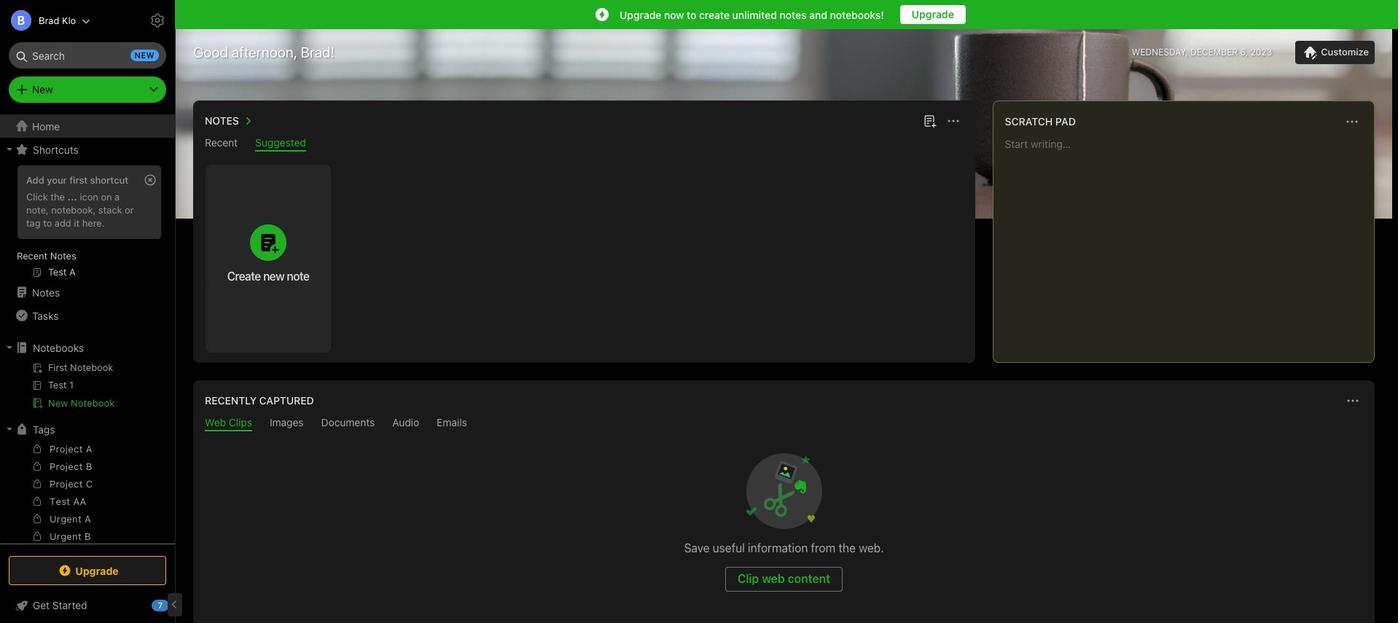 Task type: describe. For each thing, give the bounding box(es) containing it.
documents tab
[[321, 416, 375, 432]]

suggested tab
[[255, 136, 306, 152]]

note
[[287, 270, 309, 283]]

upgrade now to create unlimited notes and notebooks!
[[620, 8, 884, 21]]

scratch pad
[[1005, 115, 1076, 128]]

1 vertical spatial notes
[[50, 250, 76, 262]]

new for new notebook
[[48, 397, 68, 409]]

brad klo
[[39, 14, 76, 26]]

create new note button
[[206, 165, 331, 353]]

group for tags
[[0, 441, 168, 587]]

more actions image for scratch pad
[[1343, 113, 1361, 130]]

clip
[[738, 572, 759, 585]]

stack
[[98, 204, 122, 216]]

upgrade button
[[9, 556, 166, 585]]

brad
[[39, 14, 59, 26]]

recent for recent notes
[[17, 250, 48, 262]]

group for shortcuts
[[0, 161, 168, 286]]

web
[[205, 416, 226, 429]]

customize
[[1321, 46, 1369, 58]]

icon on a note, notebook, stack or tag to add it here.
[[26, 191, 134, 229]]

add
[[26, 174, 44, 186]]

Start writing… text field
[[1005, 138, 1373, 351]]

aa
[[73, 495, 86, 507]]

afternoon,
[[232, 44, 297, 61]]

project c link
[[0, 476, 168, 493]]

add your first shortcut
[[26, 174, 128, 186]]

clips
[[229, 416, 252, 429]]

web
[[762, 572, 785, 585]]

content
[[788, 572, 830, 585]]

test
[[50, 495, 70, 507]]

klo
[[62, 14, 76, 26]]

good
[[193, 44, 228, 61]]

create new note
[[227, 270, 309, 283]]

shortcut
[[90, 174, 128, 186]]

from
[[811, 542, 836, 555]]

suggested
[[255, 136, 306, 149]]

project c
[[50, 478, 93, 490]]

audio
[[392, 416, 419, 429]]

2023
[[1251, 47, 1272, 58]]

create
[[227, 270, 261, 283]]

notebooks
[[33, 342, 84, 354]]

test aa
[[50, 495, 86, 507]]

notebook,
[[51, 204, 96, 216]]

your
[[47, 174, 67, 186]]

create
[[699, 8, 730, 21]]

web clips
[[205, 416, 252, 429]]

test aa link
[[0, 493, 168, 511]]

tasks button
[[0, 304, 168, 327]]

upgrade for upgrade now to create unlimited notes and notebooks!
[[620, 8, 661, 21]]

icon
[[80, 191, 98, 203]]

information
[[748, 542, 808, 555]]

expand notebooks image
[[4, 342, 15, 354]]

new for new
[[32, 83, 53, 95]]

save useful information from the web.
[[684, 542, 884, 555]]

upgrade inside popup button
[[75, 565, 119, 577]]

upgrade for upgrade button
[[912, 8, 954, 20]]

new notebook button
[[0, 394, 168, 412]]

project b
[[50, 460, 92, 472]]

or
[[125, 204, 134, 216]]

web.
[[859, 542, 884, 555]]

new inside search field
[[135, 50, 155, 60]]

clip web content button
[[725, 567, 843, 592]]

and
[[809, 8, 827, 21]]

brad!
[[301, 44, 335, 61]]

expand tags image
[[4, 424, 15, 435]]

more actions field for recently captured
[[1343, 391, 1363, 411]]

more actions image for recently captured
[[1344, 392, 1362, 410]]

recent tab
[[205, 136, 238, 152]]

notes link
[[0, 281, 168, 304]]

...
[[67, 191, 77, 203]]

new inside button
[[263, 270, 284, 283]]

documents
[[321, 416, 375, 429]]

urgent b
[[50, 530, 91, 542]]

notebooks!
[[830, 8, 884, 21]]

0 vertical spatial to
[[687, 8, 696, 21]]

recent for recent
[[205, 136, 238, 149]]

project a
[[50, 443, 92, 455]]

the inside web clips tab panel
[[839, 542, 856, 555]]

tab list for recently captured
[[196, 416, 1372, 432]]

more actions image
[[944, 112, 962, 130]]

home link
[[0, 114, 175, 138]]

new notebook
[[48, 397, 115, 409]]

a for urgent a
[[85, 513, 91, 525]]

get started
[[33, 599, 87, 612]]

click the ...
[[26, 191, 77, 203]]

project for project a
[[50, 443, 83, 455]]

on
[[101, 191, 112, 203]]

0 vertical spatial the
[[51, 191, 65, 203]]

add
[[55, 217, 71, 229]]

7
[[158, 601, 163, 610]]

captured
[[259, 394, 314, 407]]

Help and Learning task checklist field
[[0, 594, 175, 617]]

good afternoon, brad!
[[193, 44, 335, 61]]

tasks
[[32, 309, 59, 322]]

project for project c
[[50, 478, 83, 490]]

tags button
[[0, 418, 168, 441]]

emails tab
[[437, 416, 467, 432]]

clip web content
[[738, 572, 830, 585]]



Task type: vqa. For each thing, say whether or not it's contained in the screenshot.
Add a reminder "icon"
no



Task type: locate. For each thing, give the bounding box(es) containing it.
recent down tag
[[17, 250, 48, 262]]

tree containing home
[[0, 114, 175, 623]]

c
[[86, 478, 93, 490]]

started
[[52, 599, 87, 612]]

web clips tab panel
[[193, 432, 1375, 623]]

urgent for urgent b
[[50, 530, 82, 542]]

0 horizontal spatial upgrade
[[75, 565, 119, 577]]

urgent a link
[[0, 511, 168, 528]]

images tab
[[270, 416, 304, 432]]

more actions field for scratch pad
[[1342, 112, 1362, 132]]

a down test aa link
[[85, 513, 91, 525]]

1 vertical spatial urgent
[[50, 530, 82, 542]]

emails
[[437, 416, 467, 429]]

2 tab list from the top
[[196, 416, 1372, 432]]

recently
[[205, 394, 257, 407]]

to
[[687, 8, 696, 21], [43, 217, 52, 229]]

1 project from the top
[[50, 443, 83, 455]]

project up project b
[[50, 443, 83, 455]]

0 vertical spatial recent
[[205, 136, 238, 149]]

urgent
[[50, 513, 82, 525], [50, 530, 82, 542]]

2 vertical spatial notes
[[32, 286, 60, 298]]

project down project a
[[50, 460, 83, 472]]

upgrade
[[912, 8, 954, 20], [620, 8, 661, 21], [75, 565, 119, 577]]

recent inside tab list
[[205, 136, 238, 149]]

0 vertical spatial new
[[135, 50, 155, 60]]

1 vertical spatial to
[[43, 217, 52, 229]]

0 vertical spatial notes
[[205, 114, 239, 127]]

suggested tab panel
[[193, 152, 975, 363]]

1 vertical spatial b
[[85, 530, 91, 542]]

notes up tasks
[[32, 286, 60, 298]]

recent
[[205, 136, 238, 149], [17, 250, 48, 262]]

0 vertical spatial tab list
[[196, 136, 972, 152]]

1 vertical spatial the
[[839, 542, 856, 555]]

notes inside button
[[205, 114, 239, 127]]

a
[[115, 191, 120, 203]]

0 vertical spatial group
[[0, 161, 168, 286]]

tab list
[[196, 136, 972, 152], [196, 416, 1372, 432]]

new notebook group
[[0, 359, 168, 418]]

b for urgent b
[[85, 530, 91, 542]]

a up project b link
[[86, 443, 92, 455]]

useful
[[713, 542, 745, 555]]

1 vertical spatial more actions image
[[1344, 392, 1362, 410]]

1 vertical spatial a
[[85, 513, 91, 525]]

click
[[26, 191, 48, 203]]

notes button
[[202, 112, 256, 130]]

0 vertical spatial a
[[86, 443, 92, 455]]

Account field
[[0, 6, 91, 35]]

new up home
[[32, 83, 53, 95]]

upgrade button
[[900, 5, 966, 24]]

1 vertical spatial recent
[[17, 250, 48, 262]]

b down project a link
[[86, 460, 92, 472]]

0 vertical spatial project
[[50, 443, 83, 455]]

3 project from the top
[[50, 478, 83, 490]]

notes up 'recent' tab
[[205, 114, 239, 127]]

first
[[69, 174, 88, 186]]

web clips tab
[[205, 416, 252, 432]]

scratch pad button
[[1002, 113, 1076, 130]]

1 tab list from the top
[[196, 136, 972, 152]]

tab list for notes
[[196, 136, 972, 152]]

notebooks link
[[0, 336, 168, 359]]

1 horizontal spatial new
[[263, 270, 284, 283]]

new down settings icon
[[135, 50, 155, 60]]

0 vertical spatial b
[[86, 460, 92, 472]]

new inside popup button
[[32, 83, 53, 95]]

recently captured button
[[202, 392, 314, 410]]

More actions field
[[943, 111, 963, 131], [1342, 112, 1362, 132], [1343, 391, 1363, 411]]

Search text field
[[19, 42, 156, 69]]

project for project b
[[50, 460, 83, 472]]

tree
[[0, 114, 175, 623]]

2 project from the top
[[50, 460, 83, 472]]

note,
[[26, 204, 49, 216]]

project up test aa
[[50, 478, 83, 490]]

new left note
[[263, 270, 284, 283]]

settings image
[[149, 12, 166, 29]]

0 horizontal spatial new
[[135, 50, 155, 60]]

1 vertical spatial tab list
[[196, 416, 1372, 432]]

notes
[[780, 8, 807, 21]]

new inside button
[[48, 397, 68, 409]]

1 vertical spatial project
[[50, 460, 83, 472]]

the
[[51, 191, 65, 203], [839, 542, 856, 555]]

a
[[86, 443, 92, 455], [85, 513, 91, 525]]

to right tag
[[43, 217, 52, 229]]

to inside icon on a note, notebook, stack or tag to add it here.
[[43, 217, 52, 229]]

new
[[32, 83, 53, 95], [48, 397, 68, 409]]

click to collapse image
[[169, 596, 180, 614]]

images
[[270, 416, 304, 429]]

2 group from the top
[[0, 441, 168, 587]]

group containing add your first shortcut
[[0, 161, 168, 286]]

now
[[664, 8, 684, 21]]

urgent down test aa
[[50, 513, 82, 525]]

recently captured
[[205, 394, 314, 407]]

tab list containing web clips
[[196, 416, 1372, 432]]

december
[[1190, 47, 1238, 58]]

urgent down urgent a
[[50, 530, 82, 542]]

tag
[[26, 217, 41, 229]]

b for project b
[[86, 460, 92, 472]]

0 horizontal spatial to
[[43, 217, 52, 229]]

notes down the add
[[50, 250, 76, 262]]

tab list containing recent
[[196, 136, 972, 152]]

group
[[0, 161, 168, 286], [0, 441, 168, 587]]

wednesday,
[[1132, 47, 1188, 58]]

the left "..."
[[51, 191, 65, 203]]

shortcuts
[[33, 143, 79, 156]]

0 vertical spatial new
[[32, 83, 53, 95]]

scratch
[[1005, 115, 1053, 128]]

1 group from the top
[[0, 161, 168, 286]]

here.
[[82, 217, 105, 229]]

1 urgent from the top
[[50, 513, 82, 525]]

project b link
[[0, 458, 168, 476]]

shortcuts button
[[0, 138, 168, 161]]

recent notes
[[17, 250, 76, 262]]

upgrade inside button
[[912, 8, 954, 20]]

0 vertical spatial more actions image
[[1343, 113, 1361, 130]]

home
[[32, 120, 60, 132]]

project
[[50, 443, 83, 455], [50, 460, 83, 472], [50, 478, 83, 490]]

project a link
[[0, 441, 168, 458]]

recent down notes button
[[205, 136, 238, 149]]

1 horizontal spatial recent
[[205, 136, 238, 149]]

to right now at the left
[[687, 8, 696, 21]]

tags
[[33, 423, 55, 436]]

2 horizontal spatial upgrade
[[912, 8, 954, 20]]

2 urgent from the top
[[50, 530, 82, 542]]

get
[[33, 599, 50, 612]]

group containing project a
[[0, 441, 168, 587]]

6,
[[1240, 47, 1248, 58]]

customize button
[[1295, 41, 1375, 64]]

b
[[86, 460, 92, 472], [85, 530, 91, 542]]

notebook
[[71, 397, 115, 409]]

new button
[[9, 77, 166, 103]]

1 vertical spatial new
[[48, 397, 68, 409]]

save
[[684, 542, 710, 555]]

new
[[135, 50, 155, 60], [263, 270, 284, 283]]

recent inside group
[[17, 250, 48, 262]]

a for project a
[[86, 443, 92, 455]]

0 horizontal spatial the
[[51, 191, 65, 203]]

urgent for urgent a
[[50, 513, 82, 525]]

1 horizontal spatial the
[[839, 542, 856, 555]]

audio tab
[[392, 416, 419, 432]]

1 horizontal spatial to
[[687, 8, 696, 21]]

1 vertical spatial new
[[263, 270, 284, 283]]

2 vertical spatial project
[[50, 478, 83, 490]]

pad
[[1055, 115, 1076, 128]]

1 horizontal spatial upgrade
[[620, 8, 661, 21]]

0 horizontal spatial recent
[[17, 250, 48, 262]]

it
[[74, 217, 80, 229]]

more actions image
[[1343, 113, 1361, 130], [1344, 392, 1362, 410]]

1 vertical spatial group
[[0, 441, 168, 587]]

new up tags
[[48, 397, 68, 409]]

the right from
[[839, 542, 856, 555]]

0 vertical spatial urgent
[[50, 513, 82, 525]]

urgent a
[[50, 513, 91, 525]]

b down urgent a link
[[85, 530, 91, 542]]

new search field
[[19, 42, 159, 69]]

wednesday, december 6, 2023
[[1132, 47, 1272, 58]]

unlimited
[[732, 8, 777, 21]]



